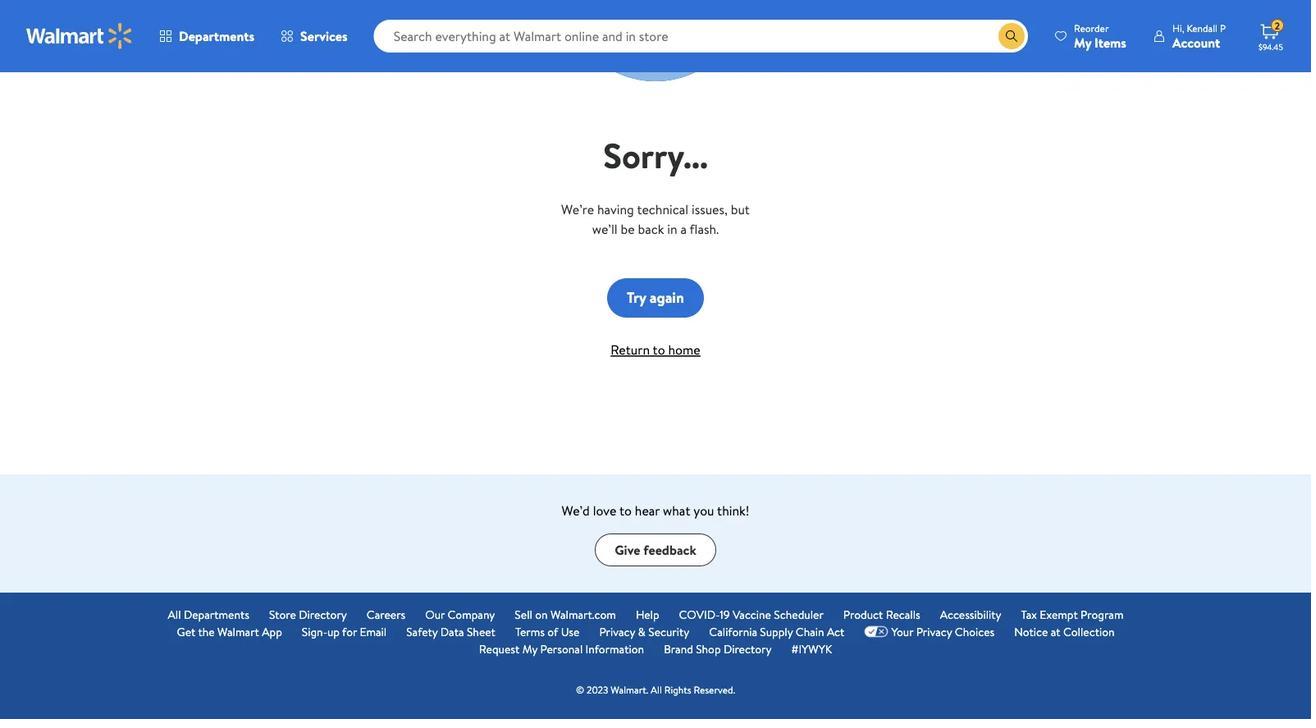 Task type: locate. For each thing, give the bounding box(es) containing it.
kendall
[[1187, 21, 1218, 35]]

for
[[342, 623, 357, 639]]

information
[[586, 641, 645, 657]]

directory up sign- on the left bottom of the page
[[299, 606, 347, 622]]

0 vertical spatial my
[[1075, 33, 1092, 51]]

©
[[576, 683, 585, 697]]

items
[[1095, 33, 1127, 51]]

brand shop directory link
[[664, 640, 772, 658]]

0 vertical spatial to
[[653, 341, 665, 359]]

safety
[[406, 623, 438, 639]]

collection
[[1064, 623, 1115, 639]]

0 vertical spatial all
[[168, 606, 181, 622]]

1 horizontal spatial privacy
[[917, 623, 953, 639]]

all
[[168, 606, 181, 622], [651, 683, 662, 697]]

all departments link
[[168, 606, 250, 623]]

give feedback button
[[595, 534, 716, 566]]

directory
[[299, 606, 347, 622], [724, 641, 772, 657]]

0 horizontal spatial to
[[620, 502, 632, 520]]

tax exempt program get the walmart app
[[177, 606, 1124, 639]]

you
[[694, 502, 715, 520]]

my inside the notice at collection request my personal information
[[523, 641, 538, 657]]

we'd
[[562, 502, 590, 520]]

terms
[[515, 623, 545, 639]]

#iywyk
[[792, 641, 833, 657]]

hi,
[[1173, 21, 1185, 35]]

but
[[731, 200, 750, 218]]

return to home link
[[611, 341, 701, 359]]

0 vertical spatial departments
[[179, 27, 255, 45]]

privacy up the information
[[600, 623, 636, 639]]

all up get
[[168, 606, 181, 622]]

your privacy choices
[[892, 623, 995, 639]]

return to home
[[611, 341, 701, 359]]

1 vertical spatial departments
[[184, 606, 250, 622]]

1 vertical spatial my
[[523, 641, 538, 657]]

program
[[1081, 606, 1124, 622]]

sign-up for email link
[[302, 623, 387, 640]]

return
[[611, 341, 650, 359]]

product recalls
[[844, 606, 921, 622]]

terms of use
[[515, 623, 580, 639]]

#iywyk link
[[792, 640, 833, 658]]

our company
[[425, 606, 495, 622]]

1 horizontal spatial my
[[1075, 33, 1092, 51]]

safety data sheet link
[[406, 623, 496, 640]]

email
[[360, 623, 387, 639]]

0 horizontal spatial directory
[[299, 606, 347, 622]]

© 2023 walmart. all rights reserved.
[[576, 683, 736, 697]]

careers link
[[367, 606, 406, 623]]

0 horizontal spatial my
[[523, 641, 538, 657]]

sorry...
[[603, 131, 708, 179]]

use
[[561, 623, 580, 639]]

2023
[[587, 683, 609, 697]]

0 horizontal spatial privacy
[[600, 623, 636, 639]]

my down terms
[[523, 641, 538, 657]]

0 horizontal spatial all
[[168, 606, 181, 622]]

1 horizontal spatial all
[[651, 683, 662, 697]]

help
[[636, 606, 660, 622]]

notice at collection link
[[1015, 623, 1115, 640]]

safety data sheet
[[406, 623, 496, 639]]

departments inside departments popup button
[[179, 27, 255, 45]]

1 privacy from the left
[[600, 623, 636, 639]]

covid-19 vaccine scheduler link
[[679, 606, 824, 623]]

1 horizontal spatial to
[[653, 341, 665, 359]]

1 vertical spatial directory
[[724, 641, 772, 657]]

chain
[[796, 623, 825, 639]]

to right love
[[620, 502, 632, 520]]

1 vertical spatial to
[[620, 502, 632, 520]]

request
[[479, 641, 520, 657]]

my inside reorder my items
[[1075, 33, 1092, 51]]

hear
[[635, 502, 660, 520]]

our
[[425, 606, 445, 622]]

give
[[615, 541, 641, 559]]

walmart.
[[611, 683, 649, 697]]

love
[[593, 502, 617, 520]]

directory down "california"
[[724, 641, 772, 657]]

scheduler
[[774, 606, 824, 622]]

choices
[[955, 623, 995, 639]]

privacy
[[600, 623, 636, 639], [917, 623, 953, 639]]

sign-up for email
[[302, 623, 387, 639]]

1 horizontal spatial directory
[[724, 641, 772, 657]]

rights
[[665, 683, 692, 697]]

reorder
[[1075, 21, 1109, 35]]

try
[[627, 287, 646, 308]]

0 vertical spatial directory
[[299, 606, 347, 622]]

security
[[649, 623, 690, 639]]

in
[[668, 220, 678, 238]]

all departments
[[168, 606, 250, 622]]

my left 'items'
[[1075, 33, 1092, 51]]

california
[[710, 623, 758, 639]]

of
[[548, 623, 558, 639]]

to left home
[[653, 341, 665, 359]]

privacy right the your
[[917, 623, 953, 639]]

all left rights
[[651, 683, 662, 697]]

the
[[198, 623, 215, 639]]



Task type: describe. For each thing, give the bounding box(es) containing it.
terms of use link
[[515, 623, 580, 640]]

$94.45
[[1259, 41, 1284, 52]]

we'd love to hear what you think!
[[562, 502, 750, 520]]

try again
[[627, 287, 685, 308]]

our company link
[[425, 606, 495, 623]]

tax
[[1022, 606, 1038, 622]]

covid-
[[679, 606, 720, 622]]

walmart image
[[26, 23, 133, 49]]

recalls
[[886, 606, 921, 622]]

store
[[269, 606, 296, 622]]

help link
[[636, 606, 660, 623]]

brand
[[664, 641, 694, 657]]

be
[[621, 220, 635, 238]]

account
[[1173, 33, 1221, 51]]

think!
[[718, 502, 750, 520]]

product
[[844, 606, 884, 622]]

issues,
[[692, 200, 728, 218]]

back
[[638, 220, 665, 238]]

vaccine
[[733, 606, 772, 622]]

departments inside all departments link
[[184, 606, 250, 622]]

notice at collection request my personal information
[[479, 623, 1115, 657]]

careers
[[367, 606, 406, 622]]

get
[[177, 623, 196, 639]]

services
[[301, 27, 348, 45]]

on
[[535, 606, 548, 622]]

personal
[[541, 641, 583, 657]]

accessibility
[[941, 606, 1002, 622]]

california supply chain act
[[710, 623, 845, 639]]

1 vertical spatial all
[[651, 683, 662, 697]]

home
[[669, 341, 701, 359]]

technical
[[637, 200, 689, 218]]

up
[[328, 623, 340, 639]]

reserved.
[[694, 683, 736, 697]]

get the walmart app link
[[177, 623, 282, 640]]

company
[[448, 606, 495, 622]]

19
[[720, 606, 730, 622]]

feedback
[[644, 541, 697, 559]]

try again button
[[608, 278, 704, 318]]

at
[[1051, 623, 1061, 639]]

2 privacy from the left
[[917, 623, 953, 639]]

store directory link
[[269, 606, 347, 623]]

notice
[[1015, 623, 1049, 639]]

california supply chain act link
[[710, 623, 845, 640]]

privacy & security link
[[600, 623, 690, 640]]

brand shop directory
[[664, 641, 772, 657]]

flash.
[[690, 220, 719, 238]]

hi, kendall p account
[[1173, 21, 1226, 51]]

walmart
[[218, 623, 259, 639]]

services button
[[268, 16, 361, 56]]

sell on walmart.com link
[[515, 606, 616, 623]]

your privacy choices link
[[865, 623, 995, 640]]

privacy & security
[[600, 623, 690, 639]]

2
[[1275, 19, 1281, 33]]

Walmart Site-Wide search field
[[374, 20, 1029, 53]]

app
[[262, 623, 282, 639]]

Search search field
[[374, 20, 1029, 53]]

act
[[827, 623, 845, 639]]

walmart.com
[[551, 606, 616, 622]]

we're
[[562, 200, 594, 218]]

accessibility link
[[941, 606, 1002, 623]]

search icon image
[[1006, 30, 1019, 43]]

&
[[638, 623, 646, 639]]

reorder my items
[[1075, 21, 1127, 51]]

a
[[681, 220, 687, 238]]

store directory
[[269, 606, 347, 622]]

give feedback
[[615, 541, 697, 559]]

sign-
[[302, 623, 328, 639]]

we're having technical issues, but we'll be back in a flash.
[[562, 200, 750, 238]]

sheet
[[467, 623, 496, 639]]

having
[[598, 200, 634, 218]]

data
[[441, 623, 464, 639]]

again
[[650, 287, 685, 308]]

product recalls link
[[844, 606, 921, 623]]

request my personal information link
[[479, 640, 645, 658]]

exempt
[[1040, 606, 1078, 622]]

privacy choices icon image
[[865, 626, 889, 637]]



Task type: vqa. For each thing, say whether or not it's contained in the screenshot.
Grocery & Essentials
no



